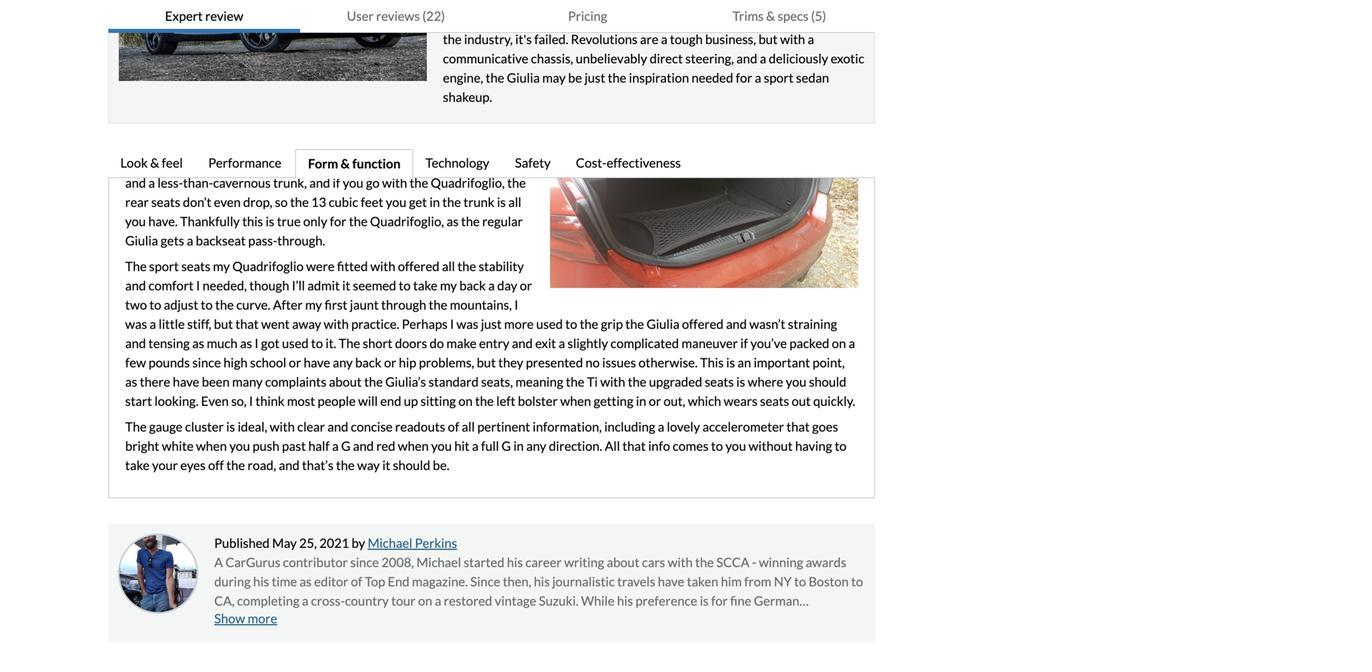 Task type: locate. For each thing, give the bounding box(es) containing it.
0 horizontal spatial offered
[[398, 259, 440, 274]]

this
[[358, 137, 382, 152], [701, 355, 724, 371]]

in right getting
[[636, 394, 647, 409]]

red
[[377, 438, 396, 454]]

1 vertical spatial since
[[350, 555, 379, 571]]

1 vertical spatial for
[[330, 214, 347, 229]]

of up hit
[[448, 419, 460, 435]]

13
[[311, 194, 326, 210]]

sport up usual
[[266, 137, 295, 152]]

since inside a cargurus contributor since 2008, michael started his career writing about cars with the scca - winning awards during his time as editor of top end magazine. since then, his journalistic travels have taken him from ny to boston to ca, completing a cross-country tour on a restored vintage suzuki. while his preference is for fine german automobiles - and the extra leg room they so often afford - his first automobile memories center around impromptu mustang vs. corvette races down the local highway, in the backseat of his father's latest acquisition.
[[350, 555, 379, 571]]

ny
[[774, 574, 792, 590]]

slightly down compact on the left of the page
[[386, 156, 426, 172]]

presented
[[526, 355, 583, 371]]

backseat for of
[[538, 632, 588, 648]]

2 horizontal spatial &
[[767, 8, 776, 24]]

should left be.
[[393, 458, 431, 473]]

mustang
[[214, 632, 264, 648]]

goes up no?
[[327, 117, 353, 133]]

michael up "magazine."
[[417, 555, 462, 571]]

quadrifoglio, up trunk
[[431, 175, 505, 191]]

the down needed,
[[215, 297, 234, 313]]

ideal,
[[238, 419, 267, 435]]

1 horizontal spatial backseat
[[538, 632, 588, 648]]

to left grip in the left of the page
[[566, 316, 578, 332]]

road,
[[248, 458, 276, 473]]

2 vertical spatial for
[[712, 593, 728, 609]]

michael up 2008,
[[368, 536, 413, 551]]

without
[[749, 438, 793, 454]]

0 horizontal spatial about
[[329, 374, 362, 390]]

don't
[[183, 194, 212, 210]]

have inside the giulia looks good, sounds great, goes quickly, and seats four. that checks all the boxes for a sport sedan, no? this is a compact sport sedan, though, so you'll have the usual limitations of a slightly cramped back seat and a less-than-cavernous trunk, and if you go with the quadrifoglio, the rear seats don't even drop, so the 13 cubic feet you get in the trunk is all you have. thankfully this is true only for the quadrifoglio, as the regular giulia gets a backseat pass-through.
[[218, 156, 245, 172]]

0 horizontal spatial so
[[170, 156, 183, 172]]

giulia inside the sport seats my quadrifoglio were fitted with offered all the stability and comfort i needed, though i'll admit it seemed to take my back a day or two to adjust to the curve. after my first jaunt through the mountains, i was a little stiff, but that went away with practice. perhaps i was just more used to the grip the giulia offered and wasn't straining and tensing as much as i got used to it. the short doors do make entry and exit a slightly complicated maneuver if you've packed on a few pounds since high school or have any back or hip problems, but they presented no issues otherwise. this is an important point, as there have been many complaints about the giulia's standard seats, meaning the ti with the upgraded seats is where you should start looking. even so, i think most people will end up sitting on the left bolster when getting in or out, which wears seats out quickly.
[[647, 316, 680, 332]]

to right 'comes'
[[711, 438, 723, 454]]

0 horizontal spatial used
[[282, 336, 309, 351]]

as inside the giulia looks good, sounds great, goes quickly, and seats four. that checks all the boxes for a sport sedan, no? this is a compact sport sedan, though, so you'll have the usual limitations of a slightly cramped back seat and a less-than-cavernous trunk, and if you go with the quadrifoglio, the rear seats don't even drop, so the 13 cubic feet you get in the trunk is all you have. thankfully this is true only for the quadrifoglio, as the regular giulia gets a backseat pass-through.
[[447, 214, 459, 229]]

pertinent
[[478, 419, 531, 435]]

since
[[471, 574, 501, 590]]

so down restored
[[448, 613, 461, 628]]

1 horizontal spatial about
[[607, 555, 640, 571]]

1 vertical spatial backseat
[[538, 632, 588, 648]]

the
[[125, 117, 147, 133], [125, 259, 147, 274], [339, 336, 360, 351], [125, 419, 147, 435]]

1 vertical spatial about
[[607, 555, 640, 571]]

my up mountains,
[[440, 278, 457, 294]]

user reviews (22)
[[347, 8, 445, 24]]

that
[[236, 316, 259, 332], [787, 419, 810, 435], [623, 438, 646, 454]]

backseat inside a cargurus contributor since 2008, michael started his career writing about cars with the scca - winning awards during his time as editor of top end magazine. since then, his journalistic travels have taken him from ny to boston to ca, completing a cross-country tour on a restored vintage suzuki. while his preference is for fine german automobiles - and the extra leg room they so often afford - his first automobile memories center around impromptu mustang vs. corvette races down the local highway, in the backseat of his father's latest acquisition.
[[538, 632, 588, 648]]

1 horizontal spatial my
[[305, 297, 322, 313]]

you inside the sport seats my quadrifoglio were fitted with offered all the stability and comfort i needed, though i'll admit it seemed to take my back a day or two to adjust to the curve. after my first jaunt through the mountains, i was a little stiff, but that went away with practice. perhaps i was just more used to the grip the giulia offered and wasn't straining and tensing as much as i got used to it. the short doors do make entry and exit a slightly complicated maneuver if you've packed on a few pounds since high school or have any back or hip problems, but they presented no issues otherwise. this is an important point, as there have been many complaints about the giulia's standard seats, meaning the ti with the upgraded seats is where you should start looking. even so, i think most people will end up sitting on the left bolster when getting in or out, which wears seats out quickly.
[[786, 374, 807, 390]]

in inside the gauge cluster is ideal, with clear and concise readouts of all pertinent information, including a lovely accelerometer that goes bright white when you push past half a g and red when you hit a full g in any direction. all that info comes to you without having to take your eyes off the road, and that's the way it should be.
[[514, 438, 524, 454]]

about inside the sport seats my quadrifoglio were fitted with offered all the stability and comfort i needed, though i'll admit it seemed to take my back a day or two to adjust to the curve. after my first jaunt through the mountains, i was a little stiff, but that went away with practice. perhaps i was just more used to the grip the giulia offered and wasn't straining and tensing as much as i got used to it. the short doors do make entry and exit a slightly complicated maneuver if you've packed on a few pounds since high school or have any back or hip problems, but they presented no issues otherwise. this is an important point, as there have been many complaints about the giulia's standard seats, meaning the ti with the upgraded seats is where you should start looking. even so, i think most people will end up sitting on the left bolster when getting in or out, which wears seats out quickly.
[[329, 374, 362, 390]]

1 horizontal spatial should
[[809, 374, 847, 390]]

1 vertical spatial tab list
[[108, 149, 876, 179]]

winning
[[759, 555, 804, 571]]

center
[[708, 613, 745, 628]]

that inside the sport seats my quadrifoglio were fitted with offered all the stability and comfort i needed, though i'll admit it seemed to take my back a day or two to adjust to the curve. after my first jaunt through the mountains, i was a little stiff, but that went away with practice. perhaps i was just more used to the grip the giulia offered and wasn't straining and tensing as much as i got used to it. the short doors do make entry and exit a slightly complicated maneuver if you've packed on a few pounds since high school or have any back or hip problems, but they presented no issues otherwise. this is an important point, as there have been many complaints about the giulia's standard seats, meaning the ti with the upgraded seats is where you should start looking. even so, i think most people will end up sitting on the left bolster when getting in or out, which wears seats out quickly.
[[236, 316, 259, 332]]

0 vertical spatial any
[[333, 355, 353, 371]]

2017 alfa romeo giulia test drive review summaryimage image
[[119, 0, 427, 81]]

that up having
[[787, 419, 810, 435]]

a right gets
[[187, 233, 193, 249]]

0 vertical spatial on
[[832, 336, 847, 351]]

quadrifoglio
[[233, 259, 304, 274]]

of
[[363, 156, 374, 172], [448, 419, 460, 435], [351, 574, 363, 590], [590, 632, 602, 648]]

performance tab
[[196, 149, 295, 179]]

0 vertical spatial if
[[333, 175, 340, 191]]

1 horizontal spatial any
[[527, 438, 547, 454]]

0 horizontal spatial but
[[214, 316, 233, 332]]

you'll
[[186, 156, 216, 172]]

and up two
[[125, 278, 146, 294]]

for inside a cargurus contributor since 2008, michael started his career writing about cars with the scca - winning awards during his time as editor of top end magazine. since then, his journalistic travels have taken him from ny to boston to ca, completing a cross-country tour on a restored vintage suzuki. while his preference is for fine german automobiles - and the extra leg room they so often afford - his first automobile memories center around impromptu mustang vs. corvette races down the local highway, in the backseat of his father's latest acquisition.
[[712, 593, 728, 609]]

1 vertical spatial used
[[282, 336, 309, 351]]

1 horizontal spatial if
[[741, 336, 748, 351]]

sport inside the sport seats my quadrifoglio were fitted with offered all the stability and comfort i needed, though i'll admit it seemed to take my back a day or two to adjust to the curve. after my first jaunt through the mountains, i was a little stiff, but that went away with practice. perhaps i was just more used to the grip the giulia offered and wasn't straining and tensing as much as i got used to it. the short doors do make entry and exit a slightly complicated maneuver if you've packed on a few pounds since high school or have any back or hip problems, but they presented no issues otherwise. this is an important point, as there have been many complaints about the giulia's standard seats, meaning the ti with the upgraded seats is where you should start looking. even so, i think most people will end up sitting on the left bolster when getting in or out, which wears seats out quickly.
[[149, 259, 179, 274]]

great,
[[292, 117, 325, 133]]

a
[[214, 555, 223, 571]]

tour
[[392, 593, 416, 609]]

wasn't
[[750, 316, 786, 332]]

1 vertical spatial quadrifoglio,
[[370, 214, 444, 229]]

2 vertical spatial so
[[448, 613, 461, 628]]

father's
[[623, 632, 666, 648]]

any down information,
[[527, 438, 547, 454]]

1 horizontal spatial first
[[559, 613, 582, 628]]

goes inside the gauge cluster is ideal, with clear and concise readouts of all pertinent information, including a lovely accelerometer that goes bright white when you push past half a g and red when you hit a full g in any direction. all that info comes to you without having to take your eyes off the road, and that's the way it should be.
[[813, 419, 839, 435]]

just
[[481, 316, 502, 332]]

slightly up "no"
[[568, 336, 608, 351]]

- down completing
[[286, 613, 291, 628]]

it down fitted
[[342, 278, 351, 294]]

when inside the sport seats my quadrifoglio were fitted with offered all the stability and comfort i needed, though i'll admit it seemed to take my back a day or two to adjust to the curve. after my first jaunt through the mountains, i was a little stiff, but that went away with practice. perhaps i was just more used to the grip the giulia offered and wasn't straining and tensing as much as i got used to it. the short doors do make entry and exit a slightly complicated maneuver if you've packed on a few pounds since high school or have any back or hip problems, but they presented no issues otherwise. this is an important point, as there have been many complaints about the giulia's standard seats, meaning the ti with the upgraded seats is where you should start looking. even so, i think most people will end up sitting on the left bolster when getting in or out, which wears seats out quickly.
[[561, 394, 591, 409]]

back up mountains,
[[460, 278, 486, 294]]

entry
[[479, 336, 510, 351]]

sedan,
[[298, 137, 334, 152], [487, 137, 523, 152]]

take
[[413, 278, 438, 294], [125, 458, 150, 473]]

1 horizontal spatial take
[[413, 278, 438, 294]]

a right hit
[[472, 438, 479, 454]]

michael perkins automotive journalist image
[[118, 534, 198, 614]]

1 vertical spatial michael
[[417, 555, 462, 571]]

should
[[809, 374, 847, 390], [393, 458, 431, 473]]

problems,
[[419, 355, 475, 371]]

1 vertical spatial they
[[421, 613, 446, 628]]

& for look
[[150, 155, 159, 171]]

2 horizontal spatial my
[[440, 278, 457, 294]]

less-
[[158, 175, 183, 191]]

since inside the sport seats my quadrifoglio were fitted with offered all the stability and comfort i needed, though i'll admit it seemed to take my back a day or two to adjust to the curve. after my first jaunt through the mountains, i was a little stiff, but that went away with practice. perhaps i was just more used to the grip the giulia offered and wasn't straining and tensing as much as i got used to it. the short doors do make entry and exit a slightly complicated maneuver if you've packed on a few pounds since high school or have any back or hip problems, but they presented no issues otherwise. this is an important point, as there have been many complaints about the giulia's standard seats, meaning the ti with the upgraded seats is where you should start looking. even so, i think most people will end up sitting on the left bolster when getting in or out, which wears seats out quickly.
[[192, 355, 221, 371]]

-
[[752, 555, 757, 571], [286, 613, 291, 628], [533, 613, 538, 628]]

show more
[[214, 611, 277, 627]]

i left got
[[255, 336, 259, 351]]

0 horizontal spatial more
[[248, 611, 277, 627]]

more down completing
[[248, 611, 277, 627]]

0 vertical spatial slightly
[[386, 156, 426, 172]]

but down entry
[[477, 355, 496, 371]]

to up through
[[399, 278, 411, 294]]

the for two
[[125, 259, 147, 274]]

take inside the sport seats my quadrifoglio were fitted with offered all the stability and comfort i needed, though i'll admit it seemed to take my back a day or two to adjust to the curve. after my first jaunt through the mountains, i was a little stiff, but that went away with practice. perhaps i was just more used to the grip the giulia offered and wasn't straining and tensing as much as i got used to it. the short doors do make entry and exit a slightly complicated maneuver if you've packed on a few pounds since high school or have any back or hip problems, but they presented no issues otherwise. this is an important point, as there have been many complaints about the giulia's standard seats, meaning the ti with the upgraded seats is where you should start looking. even so, i think most people will end up sitting on the left bolster when getting in or out, which wears seats out quickly.
[[413, 278, 438, 294]]

bolster
[[518, 394, 558, 409]]

so up less-
[[170, 156, 183, 172]]

take down bright
[[125, 458, 150, 473]]

any down it.
[[333, 355, 353, 371]]

trunk,
[[273, 175, 307, 191]]

first
[[325, 297, 348, 313], [559, 613, 582, 628]]

the up complicated
[[626, 316, 645, 332]]

2 tab list from the top
[[108, 149, 876, 179]]

first inside a cargurus contributor since 2008, michael started his career writing about cars with the scca - winning awards during his time as editor of top end magazine. since then, his journalistic travels have taken him from ny to boston to ca, completing a cross-country tour on a restored vintage suzuki. while his preference is for fine german automobiles - and the extra leg room they so often afford - his first automobile memories center around impromptu mustang vs. corvette races down the local highway, in the backseat of his father's latest acquisition.
[[559, 613, 582, 628]]

giulia
[[149, 117, 182, 133], [125, 233, 158, 249], [647, 316, 680, 332]]

back down short on the bottom of page
[[355, 355, 382, 371]]

all up hit
[[462, 419, 475, 435]]

tab panel
[[108, 116, 876, 499]]

offered up maneuver
[[682, 316, 724, 332]]

the for so
[[125, 117, 147, 133]]

0 horizontal spatial sport
[[149, 259, 179, 274]]

i right so,
[[249, 394, 253, 409]]

the down feet
[[349, 214, 368, 229]]

offered up through
[[398, 259, 440, 274]]

no
[[586, 355, 600, 371]]

the inside the giulia looks good, sounds great, goes quickly, and seats four. that checks all the boxes for a sport sedan, no? this is a compact sport sedan, though, so you'll have the usual limitations of a slightly cramped back seat and a less-than-cavernous trunk, and if you go with the quadrifoglio, the rear seats don't even drop, so the 13 cubic feet you get in the trunk is all you have. thankfully this is true only for the quadrifoglio, as the regular giulia gets a backseat pass-through.
[[125, 117, 147, 133]]

michael for started
[[417, 555, 462, 571]]

of inside the gauge cluster is ideal, with clear and concise readouts of all pertinent information, including a lovely accelerometer that goes bright white when you push past half a g and red when you hit a full g in any direction. all that info comes to you without having to take your eyes off the road, and that's the way it should be.
[[448, 419, 460, 435]]

my up needed,
[[213, 259, 230, 274]]

0 horizontal spatial should
[[393, 458, 431, 473]]

sport
[[266, 137, 295, 152], [455, 137, 485, 152], [149, 259, 179, 274]]

2 horizontal spatial on
[[832, 336, 847, 351]]

0 vertical spatial first
[[325, 297, 348, 313]]

admit
[[308, 278, 340, 294]]

0 horizontal spatial backseat
[[196, 233, 246, 249]]

slightly inside the giulia looks good, sounds great, goes quickly, and seats four. that checks all the boxes for a sport sedan, no? this is a compact sport sedan, though, so you'll have the usual limitations of a slightly cramped back seat and a less-than-cavernous trunk, and if you go with the quadrifoglio, the rear seats don't even drop, so the 13 cubic feet you get in the trunk is all you have. thankfully this is true only for the quadrifoglio, as the regular giulia gets a backseat pass-through.
[[386, 156, 426, 172]]

first down admit
[[325, 297, 348, 313]]

so
[[170, 156, 183, 172], [275, 194, 288, 210], [448, 613, 461, 628]]

quadrifoglio, down get
[[370, 214, 444, 229]]

1 horizontal spatial for
[[330, 214, 347, 229]]

0 horizontal spatial my
[[213, 259, 230, 274]]

all inside the gauge cluster is ideal, with clear and concise readouts of all pertinent information, including a lovely accelerometer that goes bright white when you push past half a g and red when you hit a full g in any direction. all that info comes to you without having to take your eyes off the road, and that's the way it should be.
[[462, 419, 475, 435]]

1 vertical spatial this
[[701, 355, 724, 371]]

often
[[463, 613, 494, 628]]

this down maneuver
[[701, 355, 724, 371]]

eyes
[[180, 458, 206, 473]]

when down readouts
[[398, 438, 429, 454]]

0 vertical spatial it
[[342, 278, 351, 294]]

used
[[537, 316, 563, 332], [282, 336, 309, 351]]

1 vertical spatial goes
[[813, 419, 839, 435]]

2 vertical spatial my
[[305, 297, 322, 313]]

is inside the gauge cluster is ideal, with clear and concise readouts of all pertinent information, including a lovely accelerometer that goes bright white when you push past half a g and red when you hit a full g in any direction. all that info comes to you without having to take your eyes off the road, and that's the way it should be.
[[226, 419, 235, 435]]

take up through
[[413, 278, 438, 294]]

take inside the gauge cluster is ideal, with clear and concise readouts of all pertinent information, including a lovely accelerometer that goes bright white when you push past half a g and red when you hit a full g in any direction. all that info comes to you without having to take your eyes off the road, and that's the way it should be.
[[125, 458, 150, 473]]

should inside the sport seats my quadrifoglio were fitted with offered all the stability and comfort i needed, though i'll admit it seemed to take my back a day or two to adjust to the curve. after my first jaunt through the mountains, i was a little stiff, but that went away with practice. perhaps i was just more used to the grip the giulia offered and wasn't straining and tensing as much as i got used to it. the short doors do make entry and exit a slightly complicated maneuver if you've packed on a few pounds since high school or have any back or hip problems, but they presented no issues otherwise. this is an important point, as there have been many complaints about the giulia's standard seats, meaning the ti with the upgraded seats is where you should start looking. even so, i think most people will end up sitting on the left bolster when getting in or out, which wears seats out quickly.
[[809, 374, 847, 390]]

was up make
[[457, 316, 479, 332]]

show
[[214, 611, 245, 627]]

0 vertical spatial more
[[504, 316, 534, 332]]

expert
[[165, 8, 203, 24]]

& for trims
[[767, 8, 776, 24]]

writing
[[565, 555, 605, 571]]

1 tab list from the top
[[108, 0, 876, 33]]

packed
[[790, 336, 830, 351]]

that's
[[302, 458, 334, 473]]

sport up comfort
[[149, 259, 179, 274]]

1 horizontal spatial since
[[350, 555, 379, 571]]

in right get
[[430, 194, 440, 210]]

1 horizontal spatial &
[[341, 156, 350, 172]]

0 vertical spatial since
[[192, 355, 221, 371]]

0 horizontal spatial any
[[333, 355, 353, 371]]

g right full
[[502, 438, 511, 454]]

1 horizontal spatial sport
[[266, 137, 295, 152]]

0 horizontal spatial since
[[192, 355, 221, 371]]

all up mountains,
[[442, 259, 455, 274]]

push
[[253, 438, 280, 454]]

clear
[[297, 419, 325, 435]]

and up few
[[125, 336, 146, 351]]

should down point,
[[809, 374, 847, 390]]

backseat inside the giulia looks good, sounds great, goes quickly, and seats four. that checks all the boxes for a sport sedan, no? this is a compact sport sedan, though, so you'll have the usual limitations of a slightly cramped back seat and a less-than-cavernous trunk, and if you go with the quadrifoglio, the rear seats don't even drop, so the 13 cubic feet you get in the trunk is all you have. thankfully this is true only for the quadrifoglio, as the regular giulia gets a backseat pass-through.
[[196, 233, 246, 249]]

to up stiff,
[[201, 297, 213, 313]]

& inside "tab"
[[150, 155, 159, 171]]

highway,
[[453, 632, 501, 648]]

was
[[125, 316, 147, 332], [457, 316, 479, 332]]

that
[[484, 117, 510, 133]]

1 horizontal spatial so
[[275, 194, 288, 210]]

1 vertical spatial first
[[559, 613, 582, 628]]

perkins
[[415, 536, 457, 551]]

1 vertical spatial it
[[383, 458, 391, 473]]

0 vertical spatial goes
[[327, 117, 353, 133]]

0 vertical spatial this
[[358, 137, 382, 152]]

0 vertical spatial giulia
[[149, 117, 182, 133]]

in
[[430, 194, 440, 210], [636, 394, 647, 409], [514, 438, 524, 454], [504, 632, 514, 648]]

expert review
[[165, 8, 244, 24]]

the left ti
[[566, 374, 585, 390]]

0 horizontal spatial sedan,
[[298, 137, 334, 152]]

1 horizontal spatial was
[[457, 316, 479, 332]]

if inside the sport seats my quadrifoglio were fitted with offered all the stability and comfort i needed, though i'll admit it seemed to take my back a day or two to adjust to the curve. after my first jaunt through the mountains, i was a little stiff, but that went away with practice. perhaps i was just more used to the grip the giulia offered and wasn't straining and tensing as much as i got used to it. the short doors do make entry and exit a slightly complicated maneuver if you've packed on a few pounds since high school or have any back or hip problems, but they presented no issues otherwise. this is an important point, as there have been many complaints about the giulia's standard seats, meaning the ti with the upgraded seats is where you should start looking. even so, i think most people will end up sitting on the left bolster when getting in or out, which wears seats out quickly.
[[741, 336, 748, 351]]

2 vertical spatial that
[[623, 438, 646, 454]]

people
[[318, 394, 356, 409]]

so inside a cargurus contributor since 2008, michael started his career writing about cars with the scca - winning awards during his time as editor of top end magazine. since then, his journalistic travels have taken him from ny to boston to ca, completing a cross-country tour on a restored vintage suzuki. while his preference is for fine german automobiles - and the extra leg room they so often afford - his first automobile memories center around impromptu mustang vs. corvette races down the local highway, in the backseat of his father's latest acquisition.
[[448, 613, 461, 628]]

0 horizontal spatial they
[[421, 613, 446, 628]]

have up cavernous
[[218, 156, 245, 172]]

look & feel tab
[[108, 149, 196, 179]]

1 horizontal spatial they
[[499, 355, 524, 371]]

2017 alfa romeo giulia test drive review formandfunctionimage image
[[551, 116, 859, 288]]

complaints
[[265, 374, 327, 390]]

is left ideal,
[[226, 419, 235, 435]]

user reviews (22) tab
[[300, 0, 492, 33]]

contributor
[[283, 555, 348, 571]]

slightly inside the sport seats my quadrifoglio were fitted with offered all the stability and comfort i needed, though i'll admit it seemed to take my back a day or two to adjust to the curve. after my first jaunt through the mountains, i was a little stiff, but that went away with practice. perhaps i was just more used to the grip the giulia offered and wasn't straining and tensing as much as i got used to it. the short doors do make entry and exit a slightly complicated maneuver if you've packed on a few pounds since high school or have any back or hip problems, but they presented no issues otherwise. this is an important point, as there have been many complaints about the giulia's standard seats, meaning the ti with the upgraded seats is where you should start looking. even so, i think most people will end up sitting on the left bolster when getting in or out, which wears seats out quickly.
[[568, 336, 608, 351]]

in inside the giulia looks good, sounds great, goes quickly, and seats four. that checks all the boxes for a sport sedan, no? this is a compact sport sedan, though, so you'll have the usual limitations of a slightly cramped back seat and a less-than-cavernous trunk, and if you go with the quadrifoglio, the rear seats don't even drop, so the 13 cubic feet you get in the trunk is all you have. thankfully this is true only for the quadrifoglio, as the regular giulia gets a backseat pass-through.
[[430, 194, 440, 210]]

have up preference
[[658, 574, 685, 590]]

0 horizontal spatial &
[[150, 155, 159, 171]]

expert review tab
[[108, 0, 300, 33]]

you up out
[[786, 374, 807, 390]]

straining
[[788, 316, 838, 332]]

the gauge cluster is ideal, with clear and concise readouts of all pertinent information, including a lovely accelerometer that goes bright white when you push past half a g and red when you hit a full g in any direction. all that info comes to you without having to take your eyes off the road, and that's the way it should be.
[[125, 419, 847, 473]]

my up away
[[305, 297, 322, 313]]

- right afford
[[533, 613, 538, 628]]

tab list
[[108, 0, 876, 33], [108, 149, 876, 179]]

0 horizontal spatial that
[[236, 316, 259, 332]]

back
[[480, 156, 506, 172], [460, 278, 486, 294], [355, 355, 382, 371]]

comes
[[673, 438, 709, 454]]

2 horizontal spatial when
[[561, 394, 591, 409]]

form
[[308, 156, 338, 172]]

1 horizontal spatial that
[[623, 438, 646, 454]]

1 vertical spatial but
[[477, 355, 496, 371]]

of left 'top'
[[351, 574, 363, 590]]

as down few
[[125, 374, 137, 390]]

2 horizontal spatial for
[[712, 593, 728, 609]]

1 horizontal spatial michael
[[417, 555, 462, 571]]

1 horizontal spatial slightly
[[568, 336, 608, 351]]

since up been
[[192, 355, 221, 371]]

pass-
[[248, 233, 278, 249]]

0 horizontal spatial this
[[358, 137, 382, 152]]

1 horizontal spatial it
[[383, 458, 391, 473]]

the inside the gauge cluster is ideal, with clear and concise readouts of all pertinent information, including a lovely accelerometer that goes bright white when you push past half a g and red when you hit a full g in any direction. all that info comes to you without having to take your eyes off the road, and that's the way it should be.
[[125, 419, 147, 435]]

cost-effectiveness tab
[[564, 149, 696, 179]]

hit
[[455, 438, 470, 454]]

0 horizontal spatial goes
[[327, 117, 353, 133]]

backseat down thankfully
[[196, 233, 246, 249]]

doors
[[395, 336, 427, 351]]

0 horizontal spatial on
[[418, 593, 433, 609]]

practice.
[[351, 316, 400, 332]]

michael
[[368, 536, 413, 551], [417, 555, 462, 571]]

german
[[754, 593, 800, 609]]

0 horizontal spatial was
[[125, 316, 147, 332]]

races
[[337, 632, 367, 648]]

trims
[[733, 8, 764, 24]]

1 horizontal spatial used
[[537, 316, 563, 332]]

1 horizontal spatial sedan,
[[487, 137, 523, 152]]

boston
[[809, 574, 849, 590]]

curve.
[[236, 297, 271, 313]]

1 horizontal spatial offered
[[682, 316, 724, 332]]

0 vertical spatial about
[[329, 374, 362, 390]]

with inside a cargurus contributor since 2008, michael started his career writing about cars with the scca - winning awards during his time as editor of top end magazine. since then, his journalistic travels have taken him from ny to boston to ca, completing a cross-country tour on a restored vintage suzuki. while his preference is for fine german automobiles - and the extra leg room they so often afford - his first automobile memories center around impromptu mustang vs. corvette races down the local highway, in the backseat of his father's latest acquisition.
[[668, 555, 693, 571]]

for up performance
[[237, 137, 254, 152]]

this up function
[[358, 137, 382, 152]]

2 sedan, from the left
[[487, 137, 523, 152]]

& left feel
[[150, 155, 159, 171]]

it
[[342, 278, 351, 294], [383, 458, 391, 473]]

michael inside a cargurus contributor since 2008, michael started his career writing about cars with the scca - winning awards during his time as editor of top end magazine. since then, his journalistic travels have taken him from ny to boston to ca, completing a cross-country tour on a restored vintage suzuki. while his preference is for fine german automobiles - and the extra leg room they so often afford - his first automobile memories center around impromptu mustang vs. corvette races down the local highway, in the backseat of his father's latest acquisition.
[[417, 555, 462, 571]]

safety tab
[[503, 149, 564, 179]]

is inside a cargurus contributor since 2008, michael started his career writing about cars with the scca - winning awards during his time as editor of top end magazine. since then, his journalistic travels have taken him from ny to boston to ca, completing a cross-country tour on a restored vintage suzuki. while his preference is for fine german automobiles - and the extra leg room they so often afford - his first automobile memories center around impromptu mustang vs. corvette races down the local highway, in the backseat of his father's latest acquisition.
[[700, 593, 709, 609]]

all
[[166, 137, 179, 152], [509, 194, 522, 210], [442, 259, 455, 274], [462, 419, 475, 435]]

1 vertical spatial take
[[125, 458, 150, 473]]

1 vertical spatial any
[[527, 438, 547, 454]]

giulia down have.
[[125, 233, 158, 249]]

0 horizontal spatial take
[[125, 458, 150, 473]]

1 vertical spatial should
[[393, 458, 431, 473]]

0 horizontal spatial michael
[[368, 536, 413, 551]]

cost-effectiveness
[[576, 155, 681, 171]]

2 horizontal spatial so
[[448, 613, 461, 628]]

and down people
[[328, 419, 349, 435]]

0 vertical spatial back
[[480, 156, 506, 172]]

tab list containing expert review
[[108, 0, 876, 33]]

1 vertical spatial slightly
[[568, 336, 608, 351]]

sedan, down "that"
[[487, 137, 523, 152]]

0 vertical spatial tab list
[[108, 0, 876, 33]]

and down the past
[[279, 458, 300, 473]]

0 horizontal spatial for
[[237, 137, 254, 152]]

cramped
[[429, 156, 478, 172]]

and up corvette
[[293, 613, 314, 628]]

&
[[767, 8, 776, 24], [150, 155, 159, 171], [341, 156, 350, 172]]



Task type: vqa. For each thing, say whether or not it's contained in the screenshot.
leftmost that
yes



Task type: describe. For each thing, give the bounding box(es) containing it.
trims & specs (5)
[[733, 8, 827, 24]]

user
[[347, 8, 374, 24]]

needed,
[[203, 278, 247, 294]]

with inside the gauge cluster is ideal, with clear and concise readouts of all pertinent information, including a lovely accelerometer that goes bright white when you push past half a g and red when you hit a full g in any direction. all that info comes to you without having to take your eyes off the road, and that's the way it should be.
[[270, 419, 295, 435]]

in inside the sport seats my quadrifoglio were fitted with offered all the stability and comfort i needed, though i'll admit it seemed to take my back a day or two to adjust to the curve. after my first jaunt through the mountains, i was a little stiff, but that went away with practice. perhaps i was just more used to the grip the giulia offered and wasn't straining and tensing as much as i got used to it. the short doors do make entry and exit a slightly complicated maneuver if you've packed on a few pounds since high school or have any back or hip problems, but they presented no issues otherwise. this is an important point, as there have been many complaints about the giulia's standard seats, meaning the ti with the upgraded seats is where you should start looking. even so, i think most people will end up sitting on the left bolster when getting in or out, which wears seats out quickly.
[[636, 394, 647, 409]]

his down automobile at the bottom left
[[604, 632, 620, 648]]

automobiles
[[214, 613, 284, 628]]

a down quickly,
[[395, 137, 402, 152]]

or left hip
[[384, 355, 397, 371]]

his down suzuki. on the left bottom
[[540, 613, 556, 628]]

0 vertical spatial my
[[213, 259, 230, 274]]

his up completing
[[253, 574, 269, 590]]

the up perhaps in the left of the page
[[429, 297, 448, 313]]

to right two
[[150, 297, 161, 313]]

you've
[[751, 336, 788, 351]]

looking.
[[155, 394, 199, 409]]

around
[[748, 613, 788, 628]]

the up cavernous
[[247, 156, 266, 172]]

a right the packed
[[849, 336, 856, 351]]

end
[[381, 394, 402, 409]]

form & function tab
[[295, 149, 414, 179]]

taken
[[687, 574, 719, 590]]

a right exit
[[559, 336, 565, 351]]

gets
[[161, 233, 184, 249]]

they inside a cargurus contributor since 2008, michael started his career writing about cars with the scca - winning awards during his time as editor of top end magazine. since then, his journalistic travels have taken him from ny to boston to ca, completing a cross-country tour on a restored vintage suzuki. while his preference is for fine german automobiles - and the extra leg room they so often afford - his first automobile memories center around impromptu mustang vs. corvette races down the local highway, in the backseat of his father's latest acquisition.
[[421, 613, 446, 628]]

the down looks
[[181, 137, 200, 152]]

pounds
[[149, 355, 190, 371]]

acquisition.
[[703, 632, 767, 648]]

is down quickly,
[[384, 137, 393, 152]]

is up regular
[[497, 194, 506, 210]]

you down accelerometer
[[726, 438, 747, 454]]

readouts
[[395, 419, 446, 435]]

performance
[[208, 155, 282, 171]]

if inside the giulia looks good, sounds great, goes quickly, and seats four. that checks all the boxes for a sport sedan, no? this is a compact sport sedan, though, so you'll have the usual limitations of a slightly cramped back seat and a less-than-cavernous trunk, and if you go with the quadrifoglio, the rear seats don't even drop, so the 13 cubic feet you get in the trunk is all you have. thankfully this is true only for the quadrifoglio, as the regular giulia gets a backseat pass-through.
[[333, 175, 340, 191]]

maneuver
[[682, 336, 738, 351]]

wears
[[724, 394, 758, 409]]

you left get
[[386, 194, 407, 210]]

the down cross-
[[316, 613, 335, 628]]

1 vertical spatial more
[[248, 611, 277, 627]]

as inside a cargurus contributor since 2008, michael started his career writing about cars with the scca - winning awards during his time as editor of top end magazine. since then, his journalistic travels have taken him from ny to boston to ca, completing a cross-country tour on a restored vintage suzuki. while his preference is for fine german automobiles - and the extra leg room they so often afford - his first automobile memories center around impromptu mustang vs. corvette races down the local highway, in the backseat of his father's latest acquisition.
[[300, 574, 312, 590]]

with up it.
[[324, 316, 349, 332]]

backseat for pass-
[[196, 233, 246, 249]]

the down issues
[[628, 374, 647, 390]]

a left little
[[150, 316, 156, 332]]

and up way
[[353, 438, 374, 454]]

the left trunk
[[443, 194, 461, 210]]

trims & specs (5) tab
[[684, 0, 876, 33]]

even
[[201, 394, 229, 409]]

a left less-
[[149, 175, 155, 191]]

limitations
[[300, 156, 360, 172]]

have up looking.
[[173, 374, 199, 390]]

seats up compact on the left of the page
[[424, 117, 453, 133]]

1 vertical spatial on
[[459, 394, 473, 409]]

fitted
[[337, 259, 368, 274]]

pricing
[[568, 8, 608, 24]]

as down stiff,
[[192, 336, 204, 351]]

day
[[498, 278, 518, 294]]

getting
[[594, 394, 634, 409]]

out
[[792, 394, 811, 409]]

two
[[125, 297, 147, 313]]

got
[[261, 336, 280, 351]]

a up go
[[377, 156, 383, 172]]

a right the half
[[332, 438, 339, 454]]

it inside the gauge cluster is ideal, with clear and concise readouts of all pertinent information, including a lovely accelerometer that goes bright white when you push past half a g and red when you hit a full g in any direction. all that info comes to you without having to take your eyes off the road, and that's the way it should be.
[[383, 458, 391, 473]]

is left an
[[727, 355, 736, 371]]

seats up which
[[705, 374, 734, 390]]

travels
[[618, 574, 656, 590]]

0 vertical spatial offered
[[398, 259, 440, 274]]

1 vertical spatial offered
[[682, 316, 724, 332]]

1 horizontal spatial when
[[398, 438, 429, 454]]

bright
[[125, 438, 159, 454]]

0 vertical spatial quadrifoglio,
[[431, 175, 505, 191]]

2 horizontal spatial -
[[752, 555, 757, 571]]

then,
[[503, 574, 532, 590]]

a left cross-
[[302, 593, 309, 609]]

should inside the gauge cluster is ideal, with clear and concise readouts of all pertinent information, including a lovely accelerometer that goes bright white when you push past half a g and red when you hit a full g in any direction. all that info comes to you without having to take your eyes off the road, and that's the way it should be.
[[393, 458, 431, 473]]

seats down where
[[761, 394, 790, 409]]

much
[[207, 336, 238, 351]]

fine
[[731, 593, 752, 609]]

the left 13
[[290, 194, 309, 210]]

1 g from the left
[[341, 438, 351, 454]]

the up get
[[410, 175, 429, 191]]

2 horizontal spatial sport
[[455, 137, 485, 152]]

any inside the gauge cluster is ideal, with clear and concise readouts of all pertinent information, including a lovely accelerometer that goes bright white when you push past half a g and red when you hit a full g in any direction. all that info comes to you without having to take your eyes off the road, and that's the way it should be.
[[527, 438, 547, 454]]

the down trunk
[[461, 214, 480, 229]]

tab list containing look & feel
[[108, 149, 876, 179]]

been
[[202, 374, 230, 390]]

no?
[[336, 137, 356, 152]]

review
[[205, 8, 244, 24]]

have inside a cargurus contributor since 2008, michael started his career writing about cars with the scca - winning awards during his time as editor of top end magazine. since then, his journalistic travels have taken him from ny to boston to ca, completing a cross-country tour on a restored vintage suzuki. while his preference is for fine german automobiles - and the extra leg room they so often afford - his first automobile memories center around impromptu mustang vs. corvette races down the local highway, in the backseat of his father's latest acquisition.
[[658, 574, 685, 590]]

2 was from the left
[[457, 316, 479, 332]]

more inside the sport seats my quadrifoglio were fitted with offered all the stability and comfort i needed, though i'll admit it seemed to take my back a day or two to adjust to the curve. after my first jaunt through the mountains, i was a little stiff, but that went away with practice. perhaps i was just more used to the grip the giulia offered and wasn't straining and tensing as much as i got used to it. the short doors do make entry and exit a slightly complicated maneuver if you've packed on a few pounds since high school or have any back or hip problems, but they presented no issues otherwise. this is an important point, as there have been many complaints about the giulia's standard seats, meaning the ti with the upgraded seats is where you should start looking. even so, i think most people will end up sitting on the left bolster when getting in or out, which wears seats out quickly.
[[504, 316, 534, 332]]

a down the "sounds"
[[257, 137, 263, 152]]

only
[[303, 214, 328, 229]]

0 horizontal spatial -
[[286, 613, 291, 628]]

the down room
[[403, 632, 422, 648]]

goes inside the giulia looks good, sounds great, goes quickly, and seats four. that checks all the boxes for a sport sedan, no? this is a compact sport sedan, though, so you'll have the usual limitations of a slightly cramped back seat and a less-than-cavernous trunk, and if you go with the quadrifoglio, the rear seats don't even drop, so the 13 cubic feet you get in the trunk is all you have. thankfully this is true only for the quadrifoglio, as the regular giulia gets a backseat pass-through.
[[327, 117, 353, 133]]

and inside a cargurus contributor since 2008, michael started his career writing about cars with the scca - winning awards during his time as editor of top end magazine. since then, his journalistic travels have taken him from ny to boston to ca, completing a cross-country tour on a restored vintage suzuki. while his preference is for fine german automobiles - and the extra leg room they so often afford - his first automobile memories center around impromptu mustang vs. corvette races down the local highway, in the backseat of his father's latest acquisition.
[[293, 613, 314, 628]]

on inside a cargurus contributor since 2008, michael started his career writing about cars with the scca - winning awards during his time as editor of top end magazine. since then, his journalistic travels have taken him from ny to boston to ca, completing a cross-country tour on a restored vintage suzuki. while his preference is for fine german automobiles - and the extra leg room they so often afford - his first automobile memories center around impromptu mustang vs. corvette races down the local highway, in the backseat of his father's latest acquisition.
[[418, 593, 433, 609]]

editor
[[314, 574, 349, 590]]

all up regular
[[509, 194, 522, 210]]

through
[[381, 297, 427, 313]]

leg
[[369, 613, 386, 628]]

to right having
[[835, 438, 847, 454]]

seemed
[[353, 278, 397, 294]]

& for form
[[341, 156, 350, 172]]

i up make
[[450, 316, 454, 332]]

you down rear
[[125, 214, 146, 229]]

to right boston
[[852, 574, 864, 590]]

including
[[605, 419, 656, 435]]

1 horizontal spatial -
[[533, 613, 538, 628]]

or left out,
[[649, 394, 662, 409]]

impromptu
[[790, 613, 853, 628]]

all up feel
[[166, 137, 179, 152]]

him
[[721, 574, 742, 590]]

seats up have.
[[151, 194, 181, 210]]

an
[[738, 355, 752, 371]]

by
[[352, 536, 365, 551]]

after
[[273, 297, 303, 313]]

so,
[[231, 394, 247, 409]]

look
[[120, 155, 148, 171]]

michael for perkins
[[368, 536, 413, 551]]

hip
[[399, 355, 417, 371]]

0 horizontal spatial when
[[196, 438, 227, 454]]

seats up comfort
[[181, 259, 211, 274]]

local
[[424, 632, 450, 648]]

the left left
[[475, 394, 494, 409]]

high
[[224, 355, 248, 371]]

usual
[[268, 156, 298, 172]]

they inside the sport seats my quadrifoglio were fitted with offered all the stability and comfort i needed, though i'll admit it seemed to take my back a day or two to adjust to the curve. after my first jaunt through the mountains, i was a little stiff, but that went away with practice. perhaps i was just more used to the grip the giulia offered and wasn't straining and tensing as much as i got used to it. the short doors do make entry and exit a slightly complicated maneuver if you've packed on a few pounds since high school or have any back or hip problems, but they presented no issues otherwise. this is an important point, as there have been many complaints about the giulia's standard seats, meaning the ti with the upgraded seats is where you should start looking. even so, i think most people will end up sitting on the left bolster when getting in or out, which wears seats out quickly.
[[499, 355, 524, 371]]

feel
[[162, 155, 183, 171]]

i up adjust
[[196, 278, 200, 294]]

the for g
[[125, 419, 147, 435]]

have down it.
[[304, 355, 330, 371]]

information,
[[533, 419, 602, 435]]

with up getting
[[601, 374, 626, 390]]

pricing tab
[[492, 0, 684, 33]]

standard
[[429, 374, 479, 390]]

do
[[430, 336, 444, 351]]

ca,
[[214, 593, 235, 609]]

0 vertical spatial so
[[170, 156, 183, 172]]

white
[[162, 438, 194, 454]]

complicated
[[611, 336, 679, 351]]

memories
[[650, 613, 706, 628]]

it.
[[326, 336, 336, 351]]

to right ny
[[795, 574, 807, 590]]

awards
[[806, 555, 847, 571]]

and up compact on the left of the page
[[401, 117, 421, 133]]

and left exit
[[512, 336, 533, 351]]

first inside the sport seats my quadrifoglio were fitted with offered all the stability and comfort i needed, though i'll admit it seemed to take my back a day or two to adjust to the curve. after my first jaunt through the mountains, i was a little stiff, but that went away with practice. perhaps i was just more used to the grip the giulia offered and wasn't straining and tensing as much as i got used to it. the short doors do make entry and exit a slightly complicated maneuver if you've packed on a few pounds since high school or have any back or hip problems, but they presented no issues otherwise. this is an important point, as there have been many complaints about the giulia's standard seats, meaning the ti with the upgraded seats is where you should start looking. even so, i think most people will end up sitting on the left bolster when getting in or out, which wears seats out quickly.
[[325, 297, 348, 313]]

otherwise.
[[639, 355, 698, 371]]

may
[[272, 536, 297, 551]]

any inside the sport seats my quadrifoglio were fitted with offered all the stability and comfort i needed, though i'll admit it seemed to take my back a day or two to adjust to the curve. after my first jaunt through the mountains, i was a little stiff, but that went away with practice. perhaps i was just more used to the grip the giulia offered and wasn't straining and tensing as much as i got used to it. the short doors do make entry and exit a slightly complicated maneuver if you've packed on a few pounds since high school or have any back or hip problems, but they presented no issues otherwise. this is an important point, as there have been many complaints about the giulia's standard seats, meaning the ti with the upgraded seats is where you should start looking. even so, i think most people will end up sitting on the left bolster when getting in or out, which wears seats out quickly.
[[333, 355, 353, 371]]

technology
[[426, 155, 490, 171]]

the up taken in the right bottom of the page
[[696, 555, 714, 571]]

this
[[242, 214, 263, 229]]

i down day
[[515, 297, 519, 313]]

to left it.
[[311, 336, 323, 351]]

technology tab
[[414, 149, 503, 179]]

this inside the giulia looks good, sounds great, goes quickly, and seats four. that checks all the boxes for a sport sedan, no? this is a compact sport sedan, though, so you'll have the usual limitations of a slightly cramped back seat and a less-than-cavernous trunk, and if you go with the quadrifoglio, the rear seats don't even drop, so the 13 cubic feet you get in the trunk is all you have. thankfully this is true only for the quadrifoglio, as the regular giulia gets a backseat pass-through.
[[358, 137, 382, 152]]

with inside the giulia looks good, sounds great, goes quickly, and seats four. that checks all the boxes for a sport sedan, no? this is a compact sport sedan, though, so you'll have the usual limitations of a slightly cramped back seat and a less-than-cavernous trunk, and if you go with the quadrifoglio, the rear seats don't even drop, so the 13 cubic feet you get in the trunk is all you have. thankfully this is true only for the quadrifoglio, as the regular giulia gets a backseat pass-through.
[[382, 175, 407, 191]]

through.
[[278, 233, 325, 249]]

or right day
[[520, 278, 532, 294]]

all inside the sport seats my quadrifoglio were fitted with offered all the stability and comfort i needed, though i'll admit it seemed to take my back a day or two to adjust to the curve. after my first jaunt through the mountains, i was a little stiff, but that went away with practice. perhaps i was just more used to the grip the giulia offered and wasn't straining and tensing as much as i got used to it. the short doors do make entry and exit a slightly complicated maneuver if you've packed on a few pounds since high school or have any back or hip problems, but they presented no issues otherwise. this is an important point, as there have been many complaints about the giulia's standard seats, meaning the ti with the upgraded seats is where you should start looking. even so, i think most people will end up sitting on the left bolster when getting in or out, which wears seats out quickly.
[[442, 259, 455, 274]]

is up wears
[[737, 374, 746, 390]]

the down afford
[[517, 632, 535, 648]]

jaunt
[[350, 297, 379, 313]]

and up rear
[[125, 175, 146, 191]]

1 was from the left
[[125, 316, 147, 332]]

magazine.
[[412, 574, 468, 590]]

2 horizontal spatial that
[[787, 419, 810, 435]]

his up automobile at the bottom left
[[617, 593, 633, 609]]

you down ideal,
[[229, 438, 250, 454]]

sitting
[[421, 394, 456, 409]]

the left way
[[336, 458, 355, 473]]

true
[[277, 214, 301, 229]]

a cargurus contributor since 2008, michael started his career writing about cars with the scca - winning awards during his time as editor of top end magazine. since then, his journalistic travels have taken him from ny to boston to ca, completing a cross-country tour on a restored vintage suzuki. while his preference is for fine german automobiles - and the extra leg room they so often afford - his first automobile memories center around impromptu mustang vs. corvette races down the local highway, in the backseat of his father's latest acquisition.
[[214, 555, 864, 648]]

of inside the giulia looks good, sounds great, goes quickly, and seats four. that checks all the boxes for a sport sedan, no? this is a compact sport sedan, though, so you'll have the usual limitations of a slightly cramped back seat and a less-than-cavernous trunk, and if you go with the quadrifoglio, the rear seats don't even drop, so the 13 cubic feet you get in the trunk is all you have. thankfully this is true only for the quadrifoglio, as the regular giulia gets a backseat pass-through.
[[363, 156, 374, 172]]

time
[[272, 574, 297, 590]]

as up high
[[240, 336, 252, 351]]

1 vertical spatial so
[[275, 194, 288, 210]]

this inside the sport seats my quadrifoglio were fitted with offered all the stability and comfort i needed, though i'll admit it seemed to take my back a day or two to adjust to the curve. after my first jaunt through the mountains, i was a little stiff, but that went away with practice. perhaps i was just more used to the grip the giulia offered and wasn't straining and tensing as much as i got used to it. the short doors do make entry and exit a slightly complicated maneuver if you've packed on a few pounds since high school or have any back or hip problems, but they presented no issues otherwise. this is an important point, as there have been many complaints about the giulia's standard seats, meaning the ti with the upgraded seats is where you should start looking. even so, i think most people will end up sitting on the left bolster when getting in or out, which wears seats out quickly.
[[701, 355, 724, 371]]

compact
[[404, 137, 453, 152]]

0 vertical spatial but
[[214, 316, 233, 332]]

away
[[292, 316, 321, 332]]

you down form & function
[[343, 175, 364, 191]]

25,
[[299, 536, 317, 551]]

a left day
[[489, 278, 495, 294]]

be.
[[433, 458, 450, 473]]

his up 'then,'
[[507, 555, 523, 571]]

and left wasn't
[[727, 316, 747, 332]]

though,
[[125, 156, 168, 172]]

quickly.
[[814, 394, 856, 409]]

about inside a cargurus contributor since 2008, michael started his career writing about cars with the scca - winning awards during his time as editor of top end magazine. since then, his journalistic travels have taken him from ny to boston to ca, completing a cross-country tour on a restored vintage suzuki. while his preference is for fine german automobiles - and the extra leg room they so often afford - his first automobile memories center around impromptu mustang vs. corvette races down the local highway, in the backseat of his father's latest acquisition.
[[607, 555, 640, 571]]

0 vertical spatial used
[[537, 316, 563, 332]]

while
[[581, 593, 615, 609]]

accelerometer
[[703, 419, 785, 435]]

2 vertical spatial back
[[355, 355, 382, 371]]

a up info
[[658, 419, 665, 435]]

with up seemed
[[371, 259, 396, 274]]

1 sedan, from the left
[[298, 137, 334, 152]]

the left grip in the left of the page
[[580, 316, 599, 332]]

the right it.
[[339, 336, 360, 351]]

the down seat
[[508, 175, 526, 191]]

start
[[125, 394, 152, 409]]

1 vertical spatial back
[[460, 278, 486, 294]]

published may 25, 2021 by michael perkins
[[214, 536, 457, 551]]

gauge
[[149, 419, 183, 435]]

info
[[649, 438, 671, 454]]

country
[[345, 593, 389, 609]]

seats,
[[481, 374, 513, 390]]

or up complaints
[[289, 355, 301, 371]]

the up will
[[364, 374, 383, 390]]

back inside the giulia looks good, sounds great, goes quickly, and seats four. that checks all the boxes for a sport sedan, no? this is a compact sport sedan, though, so you'll have the usual limitations of a slightly cramped back seat and a less-than-cavernous trunk, and if you go with the quadrifoglio, the rear seats don't even drop, so the 13 cubic feet you get in the trunk is all you have. thankfully this is true only for the quadrifoglio, as the regular giulia gets a backseat pass-through.
[[480, 156, 506, 172]]

in inside a cargurus contributor since 2008, michael started his career writing about cars with the scca - winning awards during his time as editor of top end magazine. since then, his journalistic travels have taken him from ny to boston to ca, completing a cross-country tour on a restored vintage suzuki. while his preference is for fine german automobiles - and the extra leg room they so often afford - his first automobile memories center around impromptu mustang vs. corvette races down the local highway, in the backseat of his father's latest acquisition.
[[504, 632, 514, 648]]

2 g from the left
[[502, 438, 511, 454]]

1 vertical spatial giulia
[[125, 233, 158, 249]]

the right off at the left bottom
[[227, 458, 245, 473]]

is right this
[[266, 214, 275, 229]]

lovely
[[667, 419, 700, 435]]

giulia's
[[386, 374, 426, 390]]

it inside the sport seats my quadrifoglio were fitted with offered all the stability and comfort i needed, though i'll admit it seemed to take my back a day or two to adjust to the curve. after my first jaunt through the mountains, i was a little stiff, but that went away with practice. perhaps i was just more used to the grip the giulia offered and wasn't straining and tensing as much as i got used to it. the short doors do make entry and exit a slightly complicated maneuver if you've packed on a few pounds since high school or have any back or hip problems, but they presented no issues otherwise. this is an important point, as there have been many complaints about the giulia's standard seats, meaning the ti with the upgraded seats is where you should start looking. even so, i think most people will end up sitting on the left bolster when getting in or out, which wears seats out quickly.
[[342, 278, 351, 294]]

school
[[250, 355, 287, 371]]

his down career
[[534, 574, 550, 590]]

published
[[214, 536, 270, 551]]

the left 'stability'
[[458, 259, 476, 274]]

you up be.
[[431, 438, 452, 454]]

a down "magazine."
[[435, 593, 442, 609]]

of down automobile at the bottom left
[[590, 632, 602, 648]]

tab panel containing the giulia looks good, sounds great, goes quickly, and seats four. that checks all the boxes for a sport sedan, no? this is a compact sport sedan, though, so you'll have the usual limitations of a slightly cramped back seat and a less-than-cavernous trunk, and if you go with the quadrifoglio, the rear seats don't even drop, so the 13 cubic feet you get in the trunk is all you have. thankfully this is true only for the quadrifoglio, as the regular giulia gets a backseat pass-through.
[[108, 116, 876, 499]]

and up 13
[[310, 175, 330, 191]]



